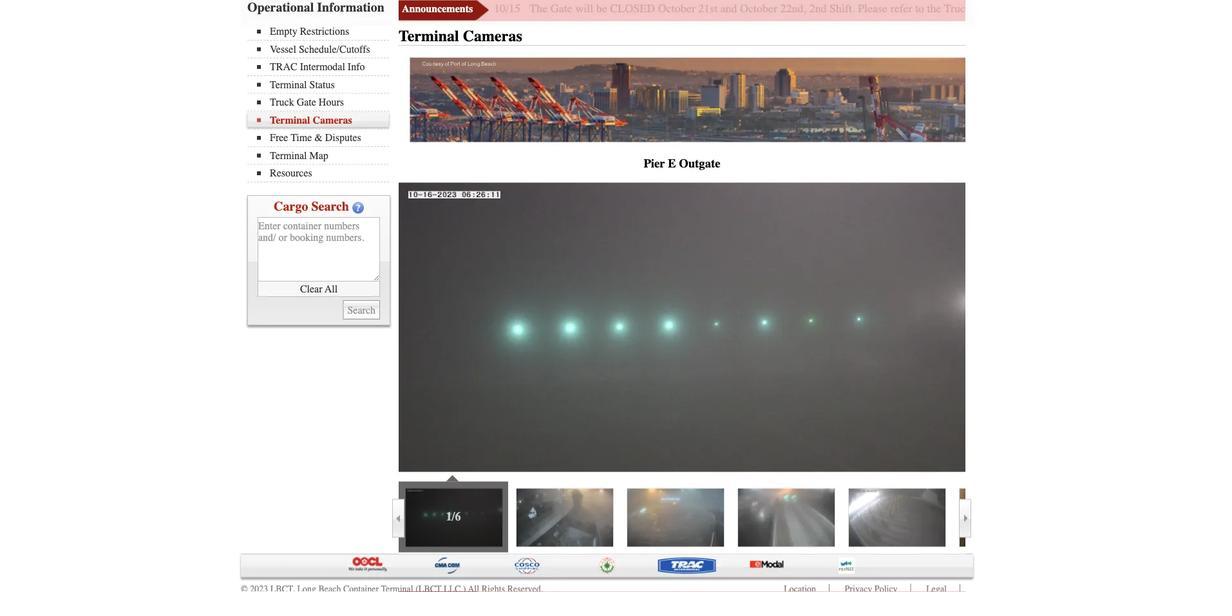Task type: describe. For each thing, give the bounding box(es) containing it.
search
[[311, 199, 349, 214]]

vessel
[[270, 43, 296, 55]]

web
[[1031, 2, 1050, 15]]

truck gate hours link
[[257, 97, 389, 109]]

operational information
[[247, 0, 385, 15]]

menu bar containing empty restrictions
[[247, 24, 396, 183]]

terminal map link
[[257, 150, 389, 162]]

cargo search
[[274, 199, 349, 214]]

please
[[858, 2, 888, 15]]

refer
[[891, 2, 913, 15]]

truck inside the empty restrictions vessel schedule/cutoffs trac intermodal info terminal status truck gate hours terminal cameras free time & disputes terminal map resources
[[270, 97, 294, 109]]

empty
[[270, 26, 297, 38]]

map
[[310, 150, 329, 162]]

gate inside the empty restrictions vessel schedule/cutoffs trac intermodal info terminal status truck gate hours terminal cameras free time & disputes terminal map resources
[[297, 97, 316, 109]]

2nd
[[810, 2, 827, 15]]

clear all button
[[258, 282, 380, 297]]

pier
[[644, 157, 665, 171]]

intermodal
[[300, 61, 345, 73]]

e
[[668, 157, 676, 171]]

terminal down the announcements
[[399, 28, 459, 45]]

free
[[270, 132, 288, 144]]

will
[[575, 2, 594, 15]]

2 the from the left
[[1200, 2, 1215, 15]]

hours inside the empty restrictions vessel schedule/cutoffs trac intermodal info terminal status truck gate hours terminal cameras free time & disputes terminal map resources
[[319, 97, 344, 109]]

1 for from the left
[[1078, 2, 1091, 15]]

empty restrictions link
[[257, 26, 389, 38]]

and
[[721, 2, 738, 15]]

free time & disputes link
[[257, 132, 389, 144]]

details
[[1151, 2, 1181, 15]]

terminal up "free"
[[270, 114, 310, 126]]

1 october from the left
[[658, 2, 696, 15]]

1/6
[[446, 511, 461, 524]]

&
[[315, 132, 323, 144]]

0 vertical spatial cameras
[[463, 28, 522, 45]]

clear
[[300, 283, 323, 295]]

page
[[1053, 2, 1075, 15]]

Enter container numbers and/ or booking numbers.  text field
[[258, 217, 380, 282]]

time
[[291, 132, 312, 144]]

1 horizontal spatial hours
[[999, 2, 1028, 15]]

shift.
[[830, 2, 855, 15]]



Task type: vqa. For each thing, say whether or not it's contained in the screenshot.
Info
yes



Task type: locate. For each thing, give the bounding box(es) containing it.
0 horizontal spatial gate
[[297, 97, 316, 109]]

the
[[928, 2, 942, 15], [1200, 2, 1215, 15]]

trac
[[270, 61, 297, 73]]

0 vertical spatial truck
[[945, 2, 972, 15]]

terminal status link
[[257, 79, 389, 91]]

None submit
[[343, 301, 380, 320]]

cameras
[[463, 28, 522, 45], [313, 114, 352, 126]]

1 horizontal spatial the
[[1200, 2, 1215, 15]]

the
[[530, 2, 548, 15]]

truck
[[945, 2, 972, 15], [270, 97, 294, 109]]

22nd,
[[781, 2, 807, 15]]

trac intermodal info link
[[257, 61, 389, 73]]

0 horizontal spatial truck
[[270, 97, 294, 109]]

cameras down 10/15
[[463, 28, 522, 45]]

outgate
[[679, 157, 721, 171]]

cameras inside the empty restrictions vessel schedule/cutoffs trac intermodal info terminal status truck gate hours terminal cameras free time & disputes terminal map resources
[[313, 114, 352, 126]]

info
[[348, 61, 365, 73]]

2 for from the left
[[1184, 2, 1197, 15]]

gate left web
[[975, 2, 996, 15]]

hours up terminal cameras link
[[319, 97, 344, 109]]

gate down "status"
[[297, 97, 316, 109]]

further
[[1094, 2, 1126, 15]]

truck right the to
[[945, 2, 972, 15]]

0 horizontal spatial for
[[1078, 2, 1091, 15]]

2 horizontal spatial gate
[[975, 2, 996, 15]]

vessel schedule/cutoffs link
[[257, 43, 389, 55]]

resources
[[270, 168, 312, 179]]

information
[[317, 0, 385, 15]]

empty restrictions vessel schedule/cutoffs trac intermodal info terminal status truck gate hours terminal cameras free time & disputes terminal map resources
[[270, 26, 370, 179]]

disputes
[[325, 132, 361, 144]]

the right the details
[[1200, 2, 1215, 15]]

21st
[[699, 2, 718, 15]]

october left 21st
[[658, 2, 696, 15]]

0 horizontal spatial october
[[658, 2, 696, 15]]

terminal down trac
[[270, 79, 307, 91]]

2 october from the left
[[740, 2, 778, 15]]

the right the to
[[928, 2, 942, 15]]

to
[[916, 2, 925, 15]]

cargo
[[274, 199, 308, 214]]

0 horizontal spatial hours
[[319, 97, 344, 109]]

be
[[596, 2, 607, 15]]

0 horizontal spatial cameras
[[313, 114, 352, 126]]

truck down trac
[[270, 97, 294, 109]]

1 vertical spatial cameras
[[313, 114, 352, 126]]

clear all
[[300, 283, 338, 295]]

status
[[310, 79, 335, 91]]

all
[[325, 283, 338, 295]]

gate right the
[[551, 2, 573, 15]]

1 horizontal spatial for
[[1184, 2, 1197, 15]]

terminal
[[399, 28, 459, 45], [270, 79, 307, 91], [270, 114, 310, 126], [270, 150, 307, 162]]

october
[[658, 2, 696, 15], [740, 2, 778, 15]]

terminal cameras
[[399, 28, 522, 45]]

1 the from the left
[[928, 2, 942, 15]]

hours
[[999, 2, 1028, 15], [319, 97, 344, 109]]

restrictions
[[300, 26, 349, 38]]

gate
[[1129, 2, 1148, 15]]

terminal up "resources"
[[270, 150, 307, 162]]

for right the details
[[1184, 2, 1197, 15]]

hours left web
[[999, 2, 1028, 15]]

for
[[1078, 2, 1091, 15], [1184, 2, 1197, 15]]

operational
[[247, 0, 314, 15]]

announcements
[[402, 3, 473, 15]]

terminal cameras link
[[257, 114, 389, 126]]

menu bar
[[247, 24, 396, 183]]

gate
[[551, 2, 573, 15], [975, 2, 996, 15], [297, 97, 316, 109]]

0 vertical spatial hours
[[999, 2, 1028, 15]]

1 horizontal spatial october
[[740, 2, 778, 15]]

schedule/cutoffs
[[299, 43, 370, 55]]

1 vertical spatial hours
[[319, 97, 344, 109]]

1 vertical spatial truck
[[270, 97, 294, 109]]

1 horizontal spatial cameras
[[463, 28, 522, 45]]

1 horizontal spatial gate
[[551, 2, 573, 15]]

cameras up free time & disputes "link"
[[313, 114, 352, 126]]

october right and
[[740, 2, 778, 15]]

closed
[[610, 2, 655, 15]]

resources link
[[257, 168, 389, 179]]

for right the page
[[1078, 2, 1091, 15]]

1 horizontal spatial truck
[[945, 2, 972, 15]]

10/15 the gate will be closed october 21st and october 22nd, 2nd shift. please refer to the truck gate hours web page for further gate details for the 
[[494, 2, 1215, 15]]

0 horizontal spatial the
[[928, 2, 942, 15]]

pier e outgate
[[644, 157, 721, 171]]

10/15
[[494, 2, 521, 15]]



